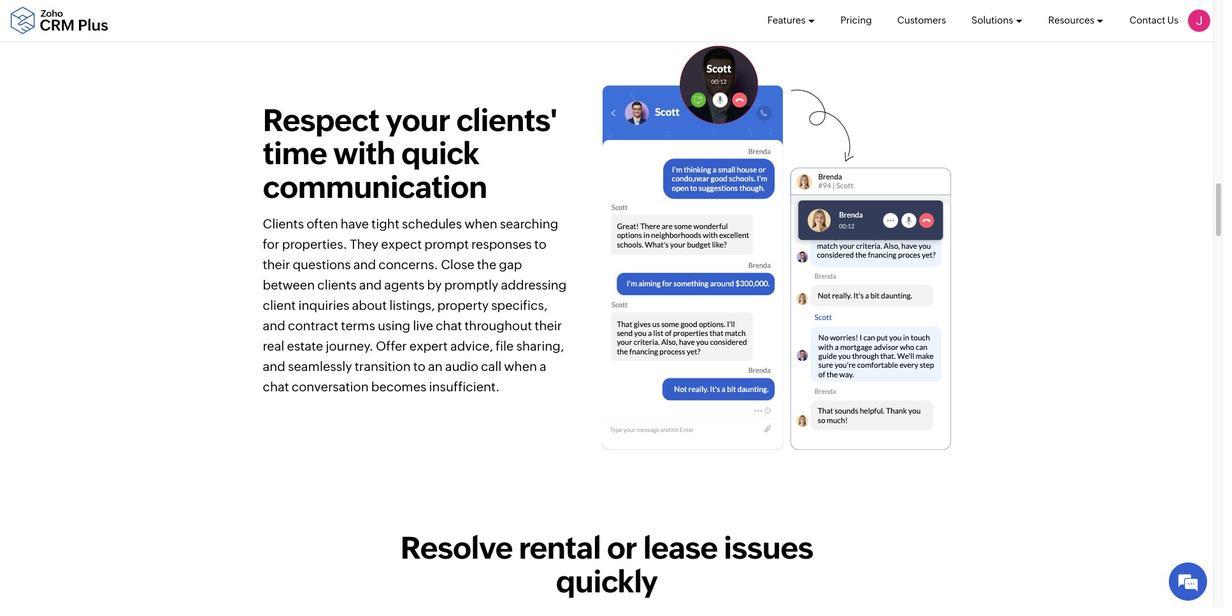 Task type: describe. For each thing, give the bounding box(es) containing it.
rental
[[519, 531, 601, 567]]

call
[[481, 359, 502, 374]]

listings,
[[390, 298, 435, 313]]

an
[[428, 359, 443, 374]]

and up real on the left bottom of page
[[263, 319, 286, 333]]

1 horizontal spatial to
[[535, 237, 547, 252]]

0 horizontal spatial chat
[[263, 380, 289, 394]]

have
[[341, 217, 369, 231]]

becomes
[[371, 380, 427, 394]]

lease
[[643, 531, 718, 567]]

using
[[378, 319, 411, 333]]

issues
[[724, 531, 813, 567]]

audio
[[445, 359, 479, 374]]

and down real on the left bottom of page
[[263, 359, 286, 374]]

questions
[[293, 257, 351, 272]]

throughout
[[465, 319, 532, 333]]

about
[[352, 298, 387, 313]]

time
[[263, 136, 327, 172]]

responses
[[472, 237, 532, 252]]

contact
[[1130, 15, 1166, 25]]

0 vertical spatial their
[[263, 257, 290, 272]]

terms
[[341, 319, 375, 333]]

the
[[477, 257, 497, 272]]

offer
[[376, 339, 407, 354]]

a
[[540, 359, 547, 374]]

clients often have tight schedules when searching for properties. they expect prompt responses to their questions and concerns. close the gap between clients and agents by promptly addressing client inquiries about listings, property specifics, and contract terms using live chat throughout their real estate journey. offer expert advice, file sharing, and seamlessly transition to an audio call when a chat conversation becomes insufficient.
[[263, 217, 567, 394]]

conversation
[[292, 380, 369, 394]]

pricing
[[841, 15, 872, 25]]

respect
[[263, 102, 379, 138]]

resolve rental or lease issues quickly
[[401, 531, 813, 600]]

agents
[[384, 278, 425, 292]]

close
[[441, 257, 475, 272]]

sharing,
[[516, 339, 564, 354]]

and up about
[[359, 278, 382, 292]]

they
[[350, 237, 379, 252]]

zoho crmplus logo image
[[10, 7, 108, 35]]

or
[[607, 531, 637, 567]]

by
[[427, 278, 442, 292]]

client
[[263, 298, 296, 313]]

quick
[[401, 136, 479, 172]]

journey.
[[326, 339, 373, 354]]

customers
[[898, 15, 946, 25]]

0 horizontal spatial when
[[465, 217, 498, 231]]

0 horizontal spatial to
[[413, 359, 426, 374]]

contract
[[288, 319, 339, 333]]

often
[[307, 217, 338, 231]]

contact us link
[[1130, 0, 1179, 41]]

for
[[263, 237, 280, 252]]

specifics,
[[491, 298, 548, 313]]

searching
[[500, 217, 559, 231]]

respect your clients' time with quick communication
[[263, 102, 558, 205]]

resolve
[[401, 531, 513, 567]]

inquiries
[[299, 298, 350, 313]]

gap
[[499, 257, 522, 272]]



Task type: vqa. For each thing, say whether or not it's contained in the screenshot.
Transition
yes



Task type: locate. For each thing, give the bounding box(es) containing it.
tight
[[372, 217, 400, 231]]

and down they
[[353, 257, 376, 272]]

schedules
[[402, 217, 462, 231]]

1 horizontal spatial chat
[[436, 319, 462, 333]]

chat down property
[[436, 319, 462, 333]]

to
[[535, 237, 547, 252], [413, 359, 426, 374]]

chat
[[436, 319, 462, 333], [263, 380, 289, 394]]

between
[[263, 278, 315, 292]]

advice,
[[451, 339, 493, 354]]

1 vertical spatial to
[[413, 359, 426, 374]]

features link
[[768, 0, 815, 41]]

quick resolution image
[[603, 46, 951, 451]]

insufficient.
[[429, 380, 500, 394]]

to left "an"
[[413, 359, 426, 374]]

resources
[[1049, 15, 1095, 25]]

transition
[[355, 359, 411, 374]]

clients
[[263, 217, 304, 231]]

when up responses
[[465, 217, 498, 231]]

properties.
[[282, 237, 347, 252]]

0 vertical spatial when
[[465, 217, 498, 231]]

seamlessly
[[288, 359, 352, 374]]

expert
[[410, 339, 448, 354]]

pricing link
[[841, 0, 872, 41]]

0 horizontal spatial their
[[263, 257, 290, 272]]

1 vertical spatial when
[[504, 359, 537, 374]]

and
[[353, 257, 376, 272], [359, 278, 382, 292], [263, 319, 286, 333], [263, 359, 286, 374]]

1 vertical spatial chat
[[263, 380, 289, 394]]

their down for
[[263, 257, 290, 272]]

live
[[413, 319, 433, 333]]

with
[[333, 136, 395, 172]]

clients'
[[456, 102, 558, 138]]

real
[[263, 339, 285, 354]]

expect
[[381, 237, 422, 252]]

customers link
[[898, 0, 946, 41]]

us
[[1168, 15, 1179, 25]]

1 vertical spatial their
[[535, 319, 562, 333]]

communication
[[263, 170, 487, 205]]

1 horizontal spatial their
[[535, 319, 562, 333]]

0 vertical spatial chat
[[436, 319, 462, 333]]

resources link
[[1049, 0, 1105, 41]]

quickly
[[556, 564, 658, 600]]

your
[[386, 102, 450, 138]]

prompt
[[425, 237, 469, 252]]

to down 'searching'
[[535, 237, 547, 252]]

when
[[465, 217, 498, 231], [504, 359, 537, 374]]

features
[[768, 15, 806, 25]]

their up sharing,
[[535, 319, 562, 333]]

their
[[263, 257, 290, 272], [535, 319, 562, 333]]

estate
[[287, 339, 323, 354]]

solutions link
[[972, 0, 1023, 41]]

promptly
[[444, 278, 499, 292]]

1 horizontal spatial when
[[504, 359, 537, 374]]

file
[[496, 339, 514, 354]]

solutions
[[972, 15, 1014, 25]]

clients
[[318, 278, 357, 292]]

chat down real on the left bottom of page
[[263, 380, 289, 394]]

addressing
[[501, 278, 567, 292]]

0 vertical spatial to
[[535, 237, 547, 252]]

james peterson image
[[1189, 10, 1211, 32]]

contact us
[[1130, 15, 1179, 25]]

concerns.
[[379, 257, 439, 272]]

property
[[438, 298, 489, 313]]

when left a
[[504, 359, 537, 374]]



